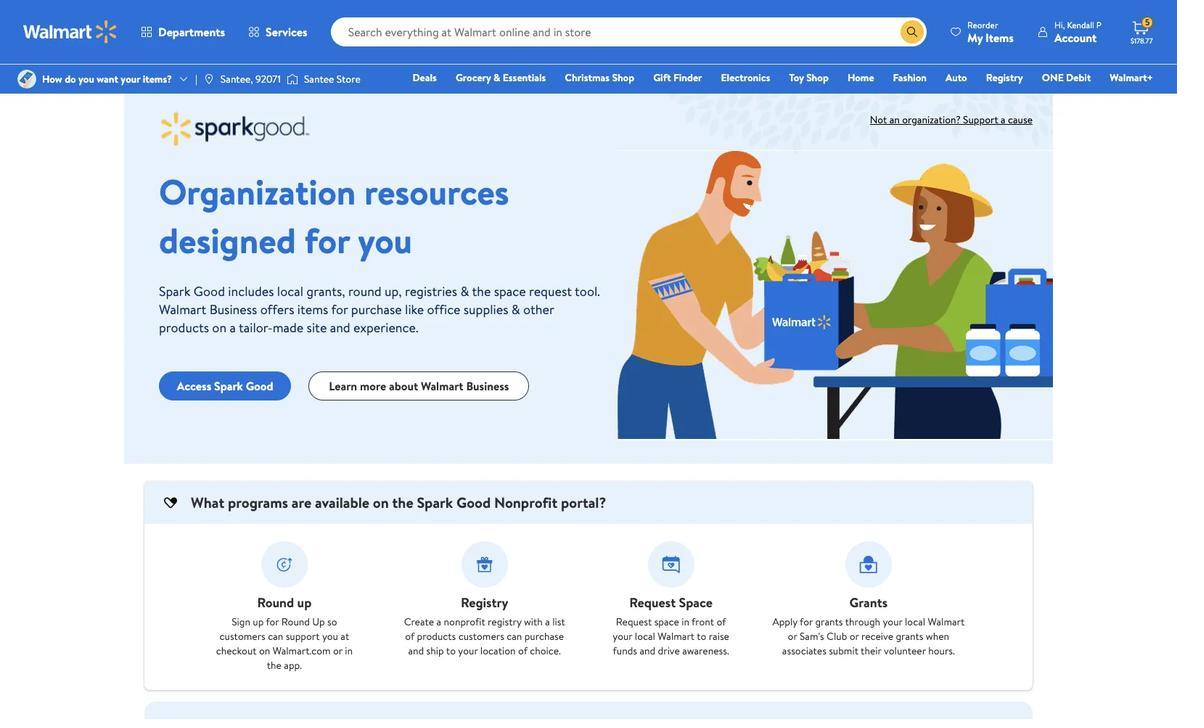 Task type: locate. For each thing, give the bounding box(es) containing it.
& left other in the top of the page
[[511, 300, 520, 319]]

0 horizontal spatial products
[[159, 319, 209, 337]]

good down tailor- at the top left of page
[[246, 378, 273, 394]]

1 horizontal spatial can
[[507, 629, 522, 644]]

1 horizontal spatial or
[[788, 629, 797, 644]]

1 horizontal spatial on
[[259, 644, 270, 658]]

round left 'up'
[[281, 615, 310, 629]]

1 horizontal spatial registry
[[986, 70, 1023, 85]]

walmart+
[[1110, 70, 1153, 85]]

fashion
[[893, 70, 927, 85]]

on right checkout
[[259, 644, 270, 658]]

for
[[304, 216, 350, 265], [331, 300, 348, 319], [266, 615, 279, 629], [800, 615, 813, 629]]

christmas shop
[[565, 70, 634, 85]]

a left 'list'
[[545, 615, 550, 629]]

an
[[889, 112, 900, 127]]

good inside spark good includes local grants, round up, registries & the space request tool. walmart business offers items for purchase like office supplies & other products on a tailor-made site and experience.
[[194, 282, 225, 300]]

0 horizontal spatial up
[[253, 615, 264, 629]]

when
[[926, 629, 949, 644]]

can left support
[[268, 629, 283, 644]]

registry inside "link"
[[986, 70, 1023, 85]]

1 vertical spatial in
[[345, 644, 353, 658]]

you left at
[[322, 629, 338, 644]]

the inside spark good includes local grants, round up, registries & the space request tool. walmart business offers items for purchase like office supplies & other products on a tailor-made site and experience.
[[472, 282, 491, 300]]

of
[[717, 615, 726, 629], [405, 629, 415, 644], [518, 644, 528, 658]]

of left ship
[[405, 629, 415, 644]]

to inside registry create a nonprofit registry with a list of products customers can purchase and ship to your location of choice.
[[446, 644, 456, 658]]

shop for toy shop
[[806, 70, 829, 85]]

0 vertical spatial you
[[78, 72, 94, 86]]

0 vertical spatial purchase
[[351, 300, 402, 319]]

on inside spark good includes local grants, round up, registries & the space request tool. walmart business offers items for purchase like office supplies & other products on a tailor-made site and experience.
[[212, 319, 227, 337]]

for inside organization resources designed for you
[[304, 216, 350, 265]]

1 vertical spatial up
[[253, 615, 264, 629]]

their
[[861, 644, 881, 658]]

2 shop from the left
[[806, 70, 829, 85]]

request
[[529, 282, 572, 300]]

are
[[292, 493, 311, 512]]

and right site
[[330, 319, 350, 337]]

0 vertical spatial up
[[297, 594, 312, 612]]

and left drive
[[640, 644, 655, 658]]

submit
[[829, 644, 859, 658]]

0 horizontal spatial the
[[267, 658, 282, 673]]

grants up the submit
[[815, 615, 843, 629]]

and for registry
[[408, 644, 424, 658]]

0 vertical spatial space
[[494, 282, 526, 300]]

choice.
[[530, 644, 561, 658]]

on
[[212, 319, 227, 337], [373, 493, 389, 512], [259, 644, 270, 658]]

includes
[[228, 282, 274, 300]]

services
[[266, 24, 307, 40]]

0 horizontal spatial and
[[330, 319, 350, 337]]

one debit link
[[1035, 70, 1098, 86]]

santee, 92071
[[221, 72, 281, 86]]

with
[[524, 615, 543, 629]]

santee
[[304, 72, 334, 86]]

walmart right about at bottom
[[421, 378, 463, 394]]

your left drive
[[613, 629, 632, 644]]

organization
[[159, 168, 356, 216]]

up
[[297, 594, 312, 612], [253, 615, 264, 629]]

&
[[493, 70, 500, 85], [460, 282, 469, 300], [511, 300, 520, 319]]

0 vertical spatial in
[[682, 615, 689, 629]]

2 horizontal spatial and
[[640, 644, 655, 658]]

walmart
[[159, 300, 206, 319], [421, 378, 463, 394], [928, 615, 965, 629], [658, 629, 695, 644]]

the right office
[[472, 282, 491, 300]]

2 vertical spatial you
[[322, 629, 338, 644]]

programs
[[228, 493, 288, 512]]

toy shop
[[789, 70, 829, 85]]

0 vertical spatial products
[[159, 319, 209, 337]]

to right ship
[[446, 644, 456, 658]]

grants
[[849, 594, 888, 612]]

to left 'raise'
[[697, 629, 706, 644]]

for up the "grants,"
[[304, 216, 350, 265]]

1 horizontal spatial good
[[246, 378, 273, 394]]

0 horizontal spatial  image
[[17, 70, 36, 89]]

0 vertical spatial good
[[194, 282, 225, 300]]

you right 'do'
[[78, 72, 94, 86]]

request left space
[[629, 594, 676, 612]]

1 vertical spatial spark
[[214, 378, 243, 394]]

0 vertical spatial on
[[212, 319, 227, 337]]

0 horizontal spatial to
[[446, 644, 456, 658]]

organization?
[[902, 112, 961, 127]]

want
[[97, 72, 118, 86]]

on left tailor- at the top left of page
[[212, 319, 227, 337]]

1 horizontal spatial spark
[[214, 378, 243, 394]]

electronics link
[[714, 70, 777, 86]]

gift
[[653, 70, 671, 85]]

registry
[[986, 70, 1023, 85], [461, 594, 508, 612]]

for right "items"
[[331, 300, 348, 319]]

spark inside spark good includes local grants, round up, registries & the space request tool. walmart business offers items for purchase like office supplies & other products on a tailor-made site and experience.
[[159, 282, 190, 300]]

registry inside registry create a nonprofit registry with a list of products customers can purchase and ship to your location of choice.
[[461, 594, 508, 612]]

0 horizontal spatial good
[[194, 282, 225, 300]]

not an organization? support a cause
[[870, 112, 1033, 127]]

store
[[337, 72, 360, 86]]

walmart up hours.
[[928, 615, 965, 629]]

2 horizontal spatial local
[[905, 615, 925, 629]]

registry up nonprofit
[[461, 594, 508, 612]]

good left nonprofit
[[456, 493, 491, 512]]

1 horizontal spatial purchase
[[524, 629, 564, 644]]

local left drive
[[635, 629, 655, 644]]

1 horizontal spatial you
[[322, 629, 338, 644]]

round up support
[[257, 594, 294, 612]]

2 horizontal spatial  image
[[287, 72, 298, 86]]

 image right "92071"
[[287, 72, 298, 86]]

1 horizontal spatial to
[[697, 629, 706, 644]]

your down nonprofit
[[458, 644, 478, 658]]

the inside 'round up sign up for round up so customers can support you at checkout on walmart.com or in the app.'
[[267, 658, 282, 673]]

auto link
[[939, 70, 974, 86]]

0 horizontal spatial of
[[405, 629, 415, 644]]

your
[[121, 72, 140, 86], [883, 615, 903, 629], [613, 629, 632, 644], [458, 644, 478, 658]]

2 can from the left
[[507, 629, 522, 644]]

grants left when at the right bottom of the page
[[896, 629, 923, 644]]

1 horizontal spatial and
[[408, 644, 424, 658]]

of right front
[[717, 615, 726, 629]]

spark good image
[[159, 111, 311, 147]]

0 horizontal spatial registry
[[461, 594, 508, 612]]

0 vertical spatial business
[[209, 300, 257, 319]]

you inside 'round up sign up for round up so customers can support you at checkout on walmart.com or in the app.'
[[322, 629, 338, 644]]

like
[[405, 300, 424, 319]]

or down so
[[333, 644, 342, 658]]

walmart image
[[23, 20, 118, 44]]

2 horizontal spatial good
[[456, 493, 491, 512]]

92071
[[256, 72, 281, 86]]

customers right ship
[[458, 629, 504, 644]]

walmart inside grants apply for grants through your local walmart or sam's club or receive grants when associates submit their volunteer hours.
[[928, 615, 965, 629]]

1 horizontal spatial products
[[417, 629, 456, 644]]

products inside spark good includes local grants, round up, registries & the space request tool. walmart business offers items for purchase like office supplies & other products on a tailor-made site and experience.
[[159, 319, 209, 337]]

learn more about walmart business link
[[309, 372, 529, 401]]

for inside grants apply for grants through your local walmart or sam's club or receive grants when associates submit their volunteer hours.
[[800, 615, 813, 629]]

hi,
[[1054, 19, 1065, 31]]

0 horizontal spatial business
[[209, 300, 257, 319]]

0 horizontal spatial purchase
[[351, 300, 402, 319]]

on right 'available'
[[373, 493, 389, 512]]

and inside request space request space in front of your local walmart to raise funds and drive awareness.
[[640, 644, 655, 658]]

shop right the toy
[[806, 70, 829, 85]]

spark good includes local grants, round up, registries & the space request tool. walmart business offers items for purchase like office supplies & other products on a tailor-made site and experience.
[[159, 282, 600, 337]]

0 horizontal spatial on
[[212, 319, 227, 337]]

 image left how
[[17, 70, 36, 89]]

up right sign
[[253, 615, 264, 629]]

search icon image
[[906, 26, 918, 38]]

what programs are available on the spark good nonprofit portal?
[[191, 493, 606, 512]]

0 horizontal spatial local
[[277, 282, 303, 300]]

santee store
[[304, 72, 360, 86]]

1 vertical spatial request
[[616, 615, 652, 629]]

walmart left includes
[[159, 300, 206, 319]]

1 vertical spatial registry
[[461, 594, 508, 612]]

1 horizontal spatial local
[[635, 629, 655, 644]]

1 vertical spatial on
[[373, 493, 389, 512]]

1 horizontal spatial grants
[[896, 629, 923, 644]]

on inside 'round up sign up for round up so customers can support you at checkout on walmart.com or in the app.'
[[259, 644, 270, 658]]

create
[[404, 615, 434, 629]]

1 horizontal spatial  image
[[203, 73, 215, 85]]

shop right christmas
[[612, 70, 634, 85]]

2 vertical spatial the
[[267, 658, 282, 673]]

a inside spark good includes local grants, round up, registries & the space request tool. walmart business offers items for purchase like office supplies & other products on a tailor-made site and experience.
[[230, 319, 236, 337]]

club
[[827, 629, 847, 644]]

registry
[[488, 615, 521, 629]]

my
[[967, 29, 983, 45]]

you up up,
[[358, 216, 412, 265]]

1 horizontal spatial the
[[392, 493, 413, 512]]

products
[[159, 319, 209, 337], [417, 629, 456, 644]]

and inside registry create a nonprofit registry with a list of products customers can purchase and ship to your location of choice.
[[408, 644, 424, 658]]

2 horizontal spatial you
[[358, 216, 412, 265]]

request up funds
[[616, 615, 652, 629]]

purchase
[[351, 300, 402, 319], [524, 629, 564, 644]]

walmart down space
[[658, 629, 695, 644]]

purchase inside registry create a nonprofit registry with a list of products customers can purchase and ship to your location of choice.
[[524, 629, 564, 644]]

access spark good button
[[159, 372, 291, 401]]

sam's
[[800, 629, 824, 644]]

0 horizontal spatial spark
[[159, 282, 190, 300]]

registry link
[[980, 70, 1030, 86]]

 image
[[17, 70, 36, 89], [287, 72, 298, 86], [203, 73, 215, 85]]

0 horizontal spatial can
[[268, 629, 283, 644]]

in right walmart.com
[[345, 644, 353, 658]]

in left front
[[682, 615, 689, 629]]

shop
[[612, 70, 634, 85], [806, 70, 829, 85]]

0 horizontal spatial shop
[[612, 70, 634, 85]]

1 horizontal spatial customers
[[458, 629, 504, 644]]

registry down items
[[986, 70, 1023, 85]]

deals link
[[406, 70, 443, 86]]

support
[[963, 112, 998, 127]]

christmas shop link
[[558, 70, 641, 86]]

space left request
[[494, 282, 526, 300]]

 image right |
[[203, 73, 215, 85]]

0 horizontal spatial you
[[78, 72, 94, 86]]

& right grocery
[[493, 70, 500, 85]]

for right "apply"
[[800, 615, 813, 629]]

local inside spark good includes local grants, round up, registries & the space request tool. walmart business offers items for purchase like office supplies & other products on a tailor-made site and experience.
[[277, 282, 303, 300]]

1 horizontal spatial business
[[466, 378, 509, 394]]

1 vertical spatial space
[[654, 615, 679, 629]]

up up support
[[297, 594, 312, 612]]

products left location
[[417, 629, 456, 644]]

one
[[1042, 70, 1064, 85]]

or right club
[[850, 629, 859, 644]]

2 vertical spatial on
[[259, 644, 270, 658]]

items
[[297, 300, 328, 319]]

the left app.
[[267, 658, 282, 673]]

purchase left like
[[351, 300, 402, 319]]

1 vertical spatial purchase
[[524, 629, 564, 644]]

Walmart Site-Wide search field
[[331, 17, 927, 46]]

volunteer
[[884, 644, 926, 658]]

and left ship
[[408, 644, 424, 658]]

space up drive
[[654, 615, 679, 629]]

local left the "grants,"
[[277, 282, 303, 300]]

experience.
[[353, 319, 418, 337]]

can
[[268, 629, 283, 644], [507, 629, 522, 644]]

0 horizontal spatial in
[[345, 644, 353, 658]]

awareness.
[[682, 644, 729, 658]]

for right sign
[[266, 615, 279, 629]]

0 vertical spatial registry
[[986, 70, 1023, 85]]

products inside registry create a nonprofit registry with a list of products customers can purchase and ship to your location of choice.
[[417, 629, 456, 644]]

local inside request space request space in front of your local walmart to raise funds and drive awareness.
[[635, 629, 655, 644]]

2 vertical spatial spark
[[417, 493, 453, 512]]

a left cause
[[1001, 112, 1006, 127]]

0 horizontal spatial customers
[[220, 629, 265, 644]]

1 vertical spatial business
[[466, 378, 509, 394]]

spark inside button
[[214, 378, 243, 394]]

departments
[[158, 24, 225, 40]]

1 vertical spatial good
[[246, 378, 273, 394]]

2 horizontal spatial of
[[717, 615, 726, 629]]

1 horizontal spatial in
[[682, 615, 689, 629]]

local left when at the right bottom of the page
[[905, 615, 925, 629]]

1 vertical spatial you
[[358, 216, 412, 265]]

your right through
[[883, 615, 903, 629]]

1 customers from the left
[[220, 629, 265, 644]]

2 customers from the left
[[458, 629, 504, 644]]

1 horizontal spatial &
[[493, 70, 500, 85]]

you
[[78, 72, 94, 86], [358, 216, 412, 265], [322, 629, 338, 644]]

0 vertical spatial request
[[629, 594, 676, 612]]

the
[[472, 282, 491, 300], [392, 493, 413, 512], [267, 658, 282, 673]]

of left the choice.
[[518, 644, 528, 658]]

one debit
[[1042, 70, 1091, 85]]

2 horizontal spatial &
[[511, 300, 520, 319]]

nonprofit
[[494, 493, 557, 512]]

the right 'available'
[[392, 493, 413, 512]]

1 vertical spatial products
[[417, 629, 456, 644]]

sign
[[232, 615, 250, 629]]

list
[[552, 615, 565, 629]]

more
[[360, 378, 386, 394]]

0 horizontal spatial space
[[494, 282, 526, 300]]

2 horizontal spatial the
[[472, 282, 491, 300]]

1 horizontal spatial space
[[654, 615, 679, 629]]

can left with in the left of the page
[[507, 629, 522, 644]]

1 horizontal spatial shop
[[806, 70, 829, 85]]

gift finder link
[[647, 70, 709, 86]]

business inside 'link'
[[466, 378, 509, 394]]

offers
[[260, 300, 294, 319]]

0 vertical spatial the
[[472, 282, 491, 300]]

designed
[[159, 216, 296, 265]]

purchase right registry
[[524, 629, 564, 644]]

customers inside registry create a nonprofit registry with a list of products customers can purchase and ship to your location of choice.
[[458, 629, 504, 644]]

or left sam's in the right bottom of the page
[[788, 629, 797, 644]]

round up sign up for round up so customers can support you at checkout on walmart.com or in the app.
[[216, 594, 353, 673]]

products up access
[[159, 319, 209, 337]]

business
[[209, 300, 257, 319], [466, 378, 509, 394]]

1 can from the left
[[268, 629, 283, 644]]

a left tailor- at the top left of page
[[230, 319, 236, 337]]

a right create
[[437, 615, 441, 629]]

to
[[697, 629, 706, 644], [446, 644, 456, 658]]

0 horizontal spatial or
[[333, 644, 342, 658]]

not an organization? support a cause link
[[870, 112, 1033, 127]]

good left includes
[[194, 282, 225, 300]]

0 vertical spatial spark
[[159, 282, 190, 300]]

& right registries
[[460, 282, 469, 300]]

gift finder
[[653, 70, 702, 85]]

customers left support
[[220, 629, 265, 644]]

2 vertical spatial good
[[456, 493, 491, 512]]

spark
[[159, 282, 190, 300], [214, 378, 243, 394], [417, 493, 453, 512]]

1 shop from the left
[[612, 70, 634, 85]]



Task type: describe. For each thing, give the bounding box(es) containing it.
and for request space
[[640, 644, 655, 658]]

and inside spark good includes local grants, round up, registries & the space request tool. walmart business offers items for purchase like office supplies & other products on a tailor-made site and experience.
[[330, 319, 350, 337]]

account
[[1054, 29, 1097, 45]]

what
[[191, 493, 224, 512]]

funds
[[613, 644, 637, 658]]

not
[[870, 112, 887, 127]]

toy shop link
[[783, 70, 835, 86]]

registry for registry create a nonprofit registry with a list of products customers can purchase and ship to your location of choice.
[[461, 594, 508, 612]]

space inside spark good includes local grants, round up, registries & the space request tool. walmart business offers items for purchase like office supplies & other products on a tailor-made site and experience.
[[494, 282, 526, 300]]

reorder
[[967, 19, 998, 31]]

raise
[[709, 629, 729, 644]]

available
[[315, 493, 369, 512]]

items?
[[143, 72, 172, 86]]

up,
[[385, 282, 402, 300]]

grants apply for grants through your local walmart or sam's club or receive grants when associates submit their volunteer hours.
[[772, 594, 965, 658]]

can inside registry create a nonprofit registry with a list of products customers can purchase and ship to your location of choice.
[[507, 629, 522, 644]]

walmart.com
[[273, 644, 331, 658]]

for inside 'round up sign up for round up so customers can support you at checkout on walmart.com or in the app.'
[[266, 615, 279, 629]]

good inside button
[[246, 378, 273, 394]]

support
[[286, 629, 320, 644]]

auto
[[946, 70, 967, 85]]

app.
[[284, 658, 302, 673]]

receive
[[861, 629, 893, 644]]

 image for santee store
[[287, 72, 298, 86]]

access
[[177, 378, 211, 394]]

customers inside 'round up sign up for round up so customers can support you at checkout on walmart.com or in the app.'
[[220, 629, 265, 644]]

you inside organization resources designed for you
[[358, 216, 412, 265]]

up
[[312, 615, 325, 629]]

apply
[[772, 615, 798, 629]]

associates
[[782, 644, 826, 658]]

to inside request space request space in front of your local walmart to raise funds and drive awareness.
[[697, 629, 706, 644]]

npo_people image
[[618, 150, 1053, 441]]

grocery
[[456, 70, 491, 85]]

hours.
[[928, 644, 955, 658]]

1 vertical spatial round
[[281, 615, 310, 629]]

space
[[679, 594, 713, 612]]

portal?
[[561, 493, 606, 512]]

how do you want your items?
[[42, 72, 172, 86]]

christmas
[[565, 70, 610, 85]]

business inside spark good includes local grants, round up, registries & the space request tool. walmart business offers items for purchase like office supplies & other products on a tailor-made site and experience.
[[209, 300, 257, 319]]

|
[[195, 72, 197, 86]]

Search search field
[[331, 17, 927, 46]]

home
[[848, 70, 874, 85]]

through
[[845, 615, 880, 629]]

round
[[348, 282, 382, 300]]

organization resources designed for you
[[159, 168, 509, 265]]

p
[[1096, 19, 1102, 31]]

checkout
[[216, 644, 257, 658]]

space inside request space request space in front of your local walmart to raise funds and drive awareness.
[[654, 615, 679, 629]]

learn more about walmart business
[[329, 378, 509, 394]]

santee,
[[221, 72, 253, 86]]

2 horizontal spatial or
[[850, 629, 859, 644]]

about
[[389, 378, 418, 394]]

debit
[[1066, 70, 1091, 85]]

can inside 'round up sign up for round up so customers can support you at checkout on walmart.com or in the app.'
[[268, 629, 283, 644]]

for inside spark good includes local grants, round up, registries & the space request tool. walmart business offers items for purchase like office supplies & other products on a tailor-made site and experience.
[[331, 300, 348, 319]]

tool.
[[575, 282, 600, 300]]

0 vertical spatial round
[[257, 594, 294, 612]]

walmart inside spark good includes local grants, round up, registries & the space request tool. walmart business offers items for purchase like office supplies & other products on a tailor-made site and experience.
[[159, 300, 206, 319]]

grocery & essentials link
[[449, 70, 553, 86]]

1 horizontal spatial up
[[297, 594, 312, 612]]

0 horizontal spatial grants
[[815, 615, 843, 629]]

local inside grants apply for grants through your local walmart or sam's club or receive grants when associates submit their volunteer hours.
[[905, 615, 925, 629]]

your inside request space request space in front of your local walmart to raise funds and drive awareness.
[[613, 629, 632, 644]]

resources
[[364, 168, 509, 216]]

supplies
[[464, 300, 508, 319]]

your right want in the left top of the page
[[121, 72, 140, 86]]

toy
[[789, 70, 804, 85]]

2 horizontal spatial spark
[[417, 493, 453, 512]]

so
[[327, 615, 337, 629]]

tailor-
[[239, 319, 273, 337]]

how
[[42, 72, 62, 86]]

shop for christmas shop
[[612, 70, 634, 85]]

hi, kendall p account
[[1054, 19, 1102, 45]]

location
[[480, 644, 516, 658]]

purchase inside spark good includes local grants, round up, registries & the space request tool. walmart business offers items for purchase like office supplies & other products on a tailor-made site and experience.
[[351, 300, 402, 319]]

walmart inside request space request space in front of your local walmart to raise funds and drive awareness.
[[658, 629, 695, 644]]

in inside 'round up sign up for round up so customers can support you at checkout on walmart.com or in the app.'
[[345, 644, 353, 658]]

registries
[[405, 282, 457, 300]]

request space request space in front of your local walmart to raise funds and drive awareness.
[[613, 594, 729, 658]]

or inside 'round up sign up for round up so customers can support you at checkout on walmart.com or in the app.'
[[333, 644, 342, 658]]

registry create a nonprofit registry with a list of products customers can purchase and ship to your location of choice.
[[404, 594, 565, 658]]

walmart inside 'link'
[[421, 378, 463, 394]]

1 horizontal spatial of
[[518, 644, 528, 658]]

drive
[[658, 644, 680, 658]]

services button
[[237, 15, 319, 49]]

 image for how do you want your items?
[[17, 70, 36, 89]]

fashion link
[[887, 70, 933, 86]]

front
[[692, 615, 714, 629]]

cause
[[1008, 112, 1033, 127]]

in inside request space request space in front of your local walmart to raise funds and drive awareness.
[[682, 615, 689, 629]]

other
[[523, 300, 554, 319]]

2 horizontal spatial on
[[373, 493, 389, 512]]

 image for santee, 92071
[[203, 73, 215, 85]]

1 vertical spatial the
[[392, 493, 413, 512]]

deals
[[413, 70, 437, 85]]

& inside grocery & essentials link
[[493, 70, 500, 85]]

$178.77
[[1131, 36, 1153, 46]]

registry for registry
[[986, 70, 1023, 85]]

access spark good
[[177, 378, 273, 394]]

your inside grants apply for grants through your local walmart or sam's club or receive grants when associates submit their volunteer hours.
[[883, 615, 903, 629]]

your inside registry create a nonprofit registry with a list of products customers can purchase and ship to your location of choice.
[[458, 644, 478, 658]]

electronics
[[721, 70, 770, 85]]

made
[[273, 319, 304, 337]]

kendall
[[1067, 19, 1094, 31]]

office
[[427, 300, 460, 319]]

of inside request space request space in front of your local walmart to raise funds and drive awareness.
[[717, 615, 726, 629]]

0 horizontal spatial &
[[460, 282, 469, 300]]

grants,
[[307, 282, 345, 300]]

do
[[65, 72, 76, 86]]



Task type: vqa. For each thing, say whether or not it's contained in the screenshot.
My account link
no



